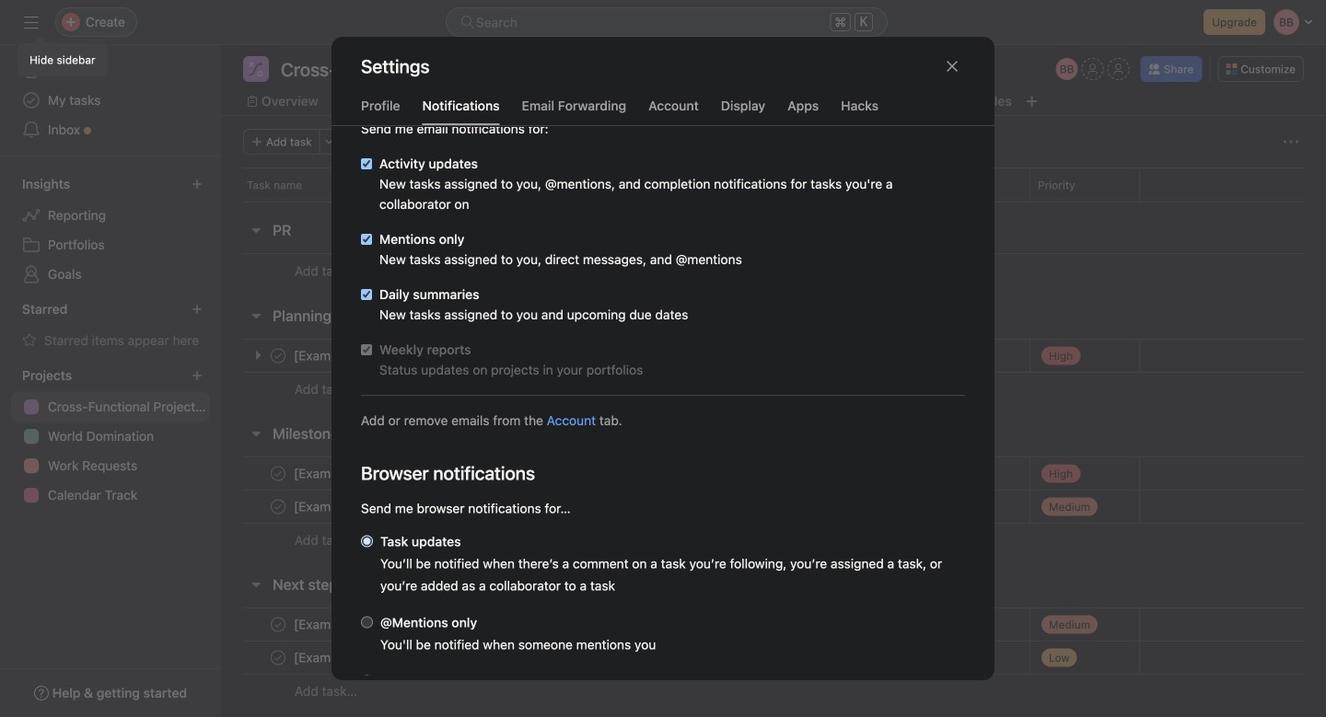 Task type: vqa. For each thing, say whether or not it's contained in the screenshot.
Remove image
no



Task type: locate. For each thing, give the bounding box(es) containing it.
0 vertical spatial mark complete checkbox
[[267, 463, 289, 485]]

2 vertical spatial mark complete image
[[267, 647, 289, 669]]

1 mark complete image from the top
[[267, 496, 289, 518]]

None text field
[[276, 56, 531, 82]]

3 task name text field from the top
[[290, 649, 528, 667]]

collapse task list for this group image
[[249, 427, 263, 441], [249, 578, 263, 592]]

mark complete image
[[267, 463, 289, 485]]

1 vertical spatial mark complete checkbox
[[267, 496, 289, 518]]

0 vertical spatial collapse task list for this group image
[[249, 427, 263, 441]]

insights element
[[0, 168, 221, 293]]

mark complete checkbox inside [example] find venue for holiday party 'cell'
[[267, 647, 289, 669]]

1 vertical spatial collapse task list for this group image
[[249, 309, 263, 323]]

dialog
[[332, 6, 995, 718]]

2 vertical spatial task name text field
[[290, 649, 528, 667]]

2 mark complete image from the top
[[267, 614, 289, 636]]

0 vertical spatial mark complete image
[[267, 496, 289, 518]]

[example] evaluate new email marketing platform cell
[[221, 490, 811, 524]]

1 mark complete checkbox from the top
[[267, 463, 289, 485]]

mark complete image inside [example] find venue for holiday party 'cell'
[[267, 647, 289, 669]]

task name text field for mark complete image at the left bottom of the page
[[290, 498, 592, 516]]

1 vertical spatial mark complete checkbox
[[267, 647, 289, 669]]

0 vertical spatial task name text field
[[290, 498, 592, 516]]

mark complete checkbox inside [example] evaluate new email marketing platform cell
[[267, 496, 289, 518]]

Mark complete checkbox
[[267, 463, 289, 485], [267, 496, 289, 518]]

tooltip
[[18, 39, 106, 76]]

0 vertical spatial collapse task list for this group image
[[249, 223, 263, 238]]

None checkbox
[[361, 158, 372, 170], [361, 289, 372, 300], [361, 158, 372, 170], [361, 289, 372, 300]]

mark complete checkbox for [example] evaluate new email marketing platform cell
[[267, 496, 289, 518]]

Task name text field
[[290, 498, 592, 516], [290, 616, 506, 634], [290, 649, 528, 667]]

[example] approve campaign copy cell
[[221, 608, 811, 642]]

1 vertical spatial mark complete image
[[267, 614, 289, 636]]

mark complete checkbox inside [example] approve campaign copy cell
[[267, 614, 289, 636]]

2 collapse task list for this group image from the top
[[249, 578, 263, 592]]

2 mark complete checkbox from the top
[[267, 496, 289, 518]]

task name text field inside [example] find venue for holiday party 'cell'
[[290, 649, 528, 667]]

header milestones tree grid
[[221, 457, 1327, 557]]

0 vertical spatial mark complete checkbox
[[267, 614, 289, 636]]

projects element
[[0, 359, 221, 514]]

mark complete image inside [example] approve campaign copy cell
[[267, 614, 289, 636]]

manage project members image
[[1056, 58, 1078, 80]]

mark complete image
[[267, 496, 289, 518], [267, 614, 289, 636], [267, 647, 289, 669]]

task name text field inside [example] approve campaign copy cell
[[290, 616, 506, 634]]

1 collapse task list for this group image from the top
[[249, 223, 263, 238]]

2 task name text field from the top
[[290, 616, 506, 634]]

mark complete checkbox inside [example] finalize budget cell
[[267, 463, 289, 485]]

2 mark complete checkbox from the top
[[267, 647, 289, 669]]

1 task name text field from the top
[[290, 498, 592, 516]]

task name text field inside [example] evaluate new email marketing platform cell
[[290, 498, 592, 516]]

line_and_symbols image
[[249, 62, 263, 76]]

1 mark complete checkbox from the top
[[267, 614, 289, 636]]

1 collapse task list for this group image from the top
[[249, 427, 263, 441]]

close this dialog image
[[945, 59, 960, 74]]

1 vertical spatial task name text field
[[290, 616, 506, 634]]

None radio
[[361, 536, 373, 548]]

mark complete checkbox for [example] finalize budget cell
[[267, 463, 289, 485]]

global element
[[0, 45, 221, 156]]

None checkbox
[[361, 234, 372, 245], [361, 345, 372, 356], [361, 234, 372, 245], [361, 345, 372, 356]]

1 vertical spatial collapse task list for this group image
[[249, 578, 263, 592]]

mark complete checkbox for [example] find venue for holiday party 'cell'
[[267, 647, 289, 669]]

3 mark complete image from the top
[[267, 647, 289, 669]]

header next steps tree grid
[[221, 608, 1327, 708]]

None radio
[[361, 617, 373, 629], [361, 676, 373, 688], [361, 617, 373, 629], [361, 676, 373, 688]]

2 collapse task list for this group image from the top
[[249, 309, 263, 323]]

task name text field for mark complete icon inside [example] approve campaign copy cell
[[290, 649, 528, 667]]

Mark complete checkbox
[[267, 614, 289, 636], [267, 647, 289, 669]]

row
[[221, 168, 1327, 202], [243, 201, 1304, 203], [221, 253, 1327, 288], [221, 372, 1327, 406], [221, 457, 1327, 491], [221, 490, 1327, 524], [221, 523, 1327, 557], [221, 608, 1327, 642], [221, 641, 1327, 675], [221, 674, 1327, 708]]

settings tab list
[[332, 96, 995, 126]]

collapse task list for this group image
[[249, 223, 263, 238], [249, 309, 263, 323]]

mark complete image inside [example] evaluate new email marketing platform cell
[[267, 496, 289, 518]]



Task type: describe. For each thing, give the bounding box(es) containing it.
collapse task list for this group image for [example] finalize budget cell
[[249, 427, 263, 441]]

[example] find venue for holiday party cell
[[221, 641, 811, 675]]

collapse task list for this group image for [example] approve campaign copy cell
[[249, 578, 263, 592]]

Task name text field
[[290, 465, 453, 483]]

starred element
[[0, 293, 221, 359]]

[example] finalize budget cell
[[221, 457, 811, 491]]

mark complete image for collapse task list for this group icon associated with [example] finalize budget cell
[[267, 496, 289, 518]]

mark complete image for collapse task list for this group icon corresponding to [example] approve campaign copy cell
[[267, 647, 289, 669]]

mark complete checkbox for [example] approve campaign copy cell
[[267, 614, 289, 636]]

header planning tree grid
[[221, 339, 1327, 406]]

hide sidebar image
[[24, 15, 39, 29]]



